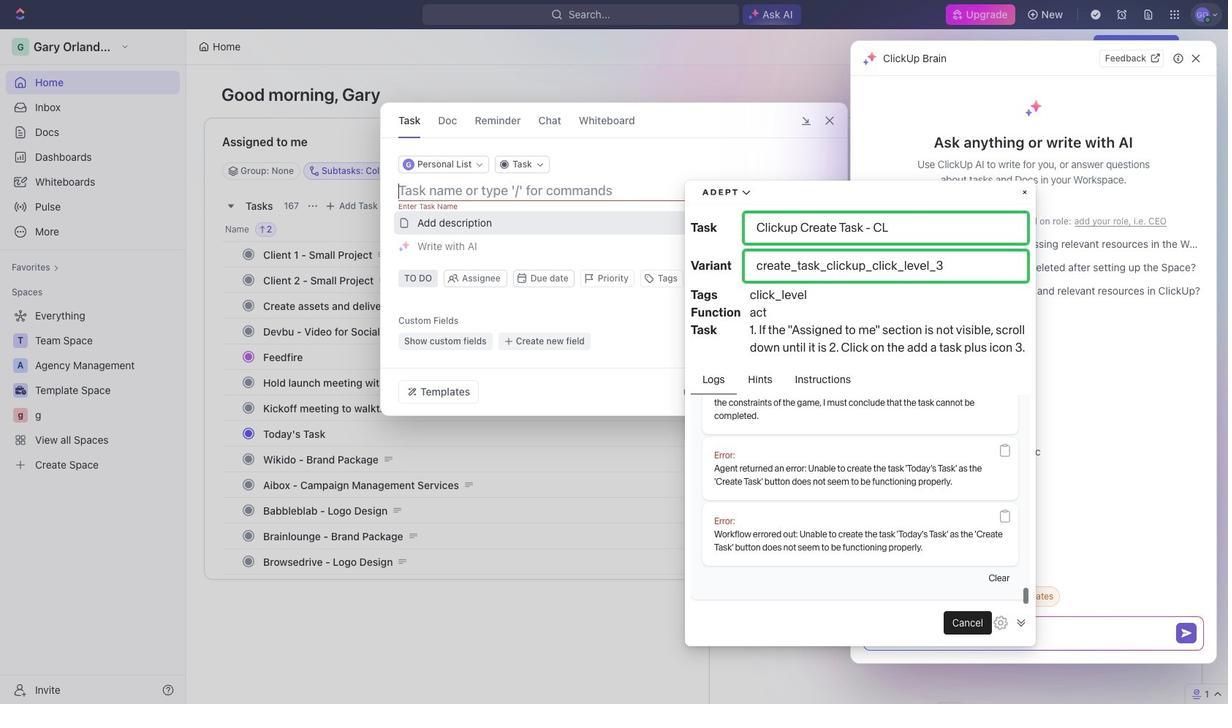 Task type: describe. For each thing, give the bounding box(es) containing it.
Search tasks... text field
[[978, 160, 1124, 182]]

Task name or type '/' for commands text field
[[399, 182, 833, 200]]



Task type: locate. For each thing, give the bounding box(es) containing it.
dialog
[[380, 102, 848, 416]]

tree
[[6, 304, 180, 477]]

sidebar navigation
[[0, 29, 186, 704]]

tree inside sidebar navigation
[[6, 304, 180, 477]]

Ask, write, or search for anything text field
[[876, 626, 1171, 641]]



Task type: vqa. For each thing, say whether or not it's contained in the screenshot.
Invite
no



